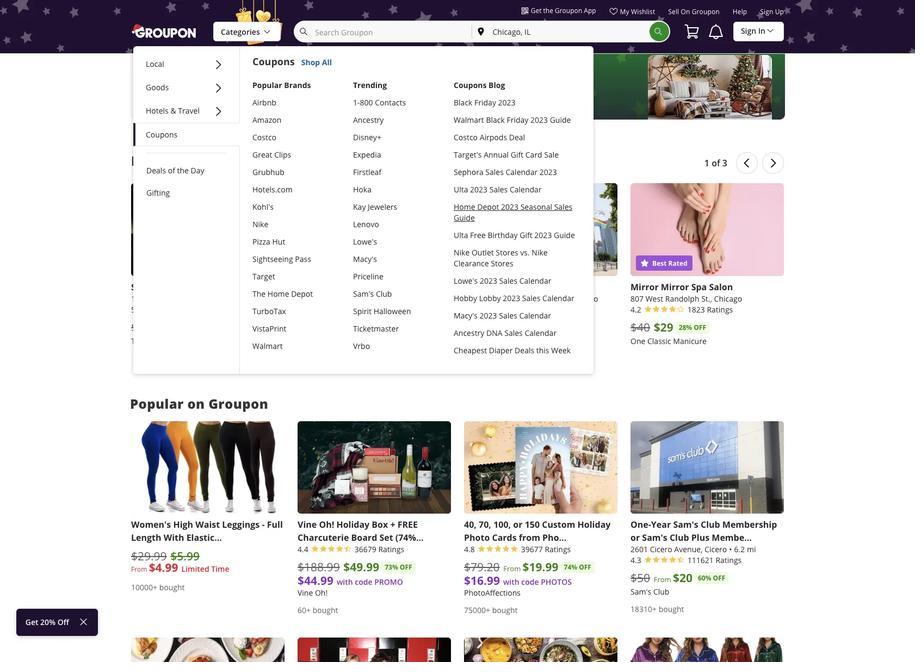 Task type: locate. For each thing, give the bounding box(es) containing it.
2 horizontal spatial on
[[681, 7, 690, 16]]

oh! up the 60+ bought
[[315, 588, 328, 599]]

1 vertical spatial depot
[[291, 289, 313, 299]]

home up turbotax
[[268, 289, 289, 299]]

guide up sale
[[550, 115, 571, 125]]

2023
[[498, 97, 516, 108], [531, 115, 548, 125], [540, 167, 557, 177], [470, 184, 488, 195], [501, 202, 519, 212], [535, 230, 552, 240], [480, 276, 497, 286], [503, 293, 520, 303], [480, 311, 497, 321]]

ulta left free
[[454, 230, 468, 240]]

2 horizontal spatial get
[[531, 6, 542, 15]]

2 code from the left
[[521, 578, 539, 588]]

1 horizontal spatial 1000+
[[475, 259, 493, 268]]

the left day
[[177, 165, 189, 176]]

2 ulta from the top
[[454, 230, 468, 240]]

home inside home depot 2023 seasonal sales guide
[[454, 202, 475, 212]]

1 horizontal spatial the
[[252, 289, 266, 299]]

sign in button
[[734, 21, 784, 41]]

blog
[[489, 80, 505, 90]]

come
[[236, 15, 289, 39]]

0 horizontal spatial street,
[[200, 294, 223, 304]]

1 ulta from the top
[[454, 184, 468, 195]]

$16.99
[[464, 574, 500, 589]]

2 vertical spatial guide
[[554, 230, 575, 240]]

lowe's for lowe's 2023 sales calendar
[[454, 276, 478, 286]]

home up free
[[454, 202, 475, 212]]

calendar down sephora sales calendar 2023 link
[[510, 184, 542, 195]]

sales down sephora sales calendar 2023
[[490, 184, 508, 195]]

guide up free
[[454, 213, 475, 223]]

limited
[[182, 564, 209, 575]]

gift up vs.
[[520, 230, 533, 240]]

spa inside pure medical spa 875 north dearborn street, chicago 3395 ratings
[[356, 281, 372, 293]]

0 horizontal spatial friday
[[475, 97, 496, 108]]

1 horizontal spatial mirror
[[661, 281, 689, 293]]

the down target
[[252, 289, 266, 299]]

friday down black friday 2023 "link"
[[507, 115, 529, 125]]

with down $49.99
[[337, 578, 353, 588]]

1 west from the left
[[151, 294, 168, 304]]

1 vertical spatial gift
[[520, 230, 533, 240]]

firstleaf link
[[353, 164, 441, 181]]

street, down park
[[200, 294, 223, 304]]

1 street, from the left
[[200, 294, 223, 304]]

groupon image
[[131, 23, 198, 38]]

2 mirror from the left
[[661, 281, 689, 293]]

with left these
[[147, 53, 162, 63]]

women's high waist leggings - full length with elastic...
[[131, 519, 283, 544]]

2023 inside "link"
[[498, 97, 516, 108]]

museum inside '$27 museum admission'
[[464, 336, 495, 346]]

Chicago, IL search field
[[473, 22, 650, 41]]

your
[[209, 44, 225, 53]]

chicago down park
[[225, 294, 253, 304]]

1 horizontal spatial black
[[486, 115, 505, 125]]

pizza hut
[[252, 236, 285, 247]]

kay jewelers
[[353, 202, 397, 212]]

vs.
[[520, 247, 530, 258]]

start
[[147, 44, 164, 53]]

1 spa from the left
[[356, 281, 372, 293]]

get for get the groupon app
[[531, 6, 542, 15]]

small
[[300, 336, 319, 347]]

the right the in
[[503, 39, 514, 49]]

1 vertical spatial &
[[171, 106, 176, 116]]

categories element
[[133, 46, 594, 374]]

1 vertical spatial oh!
[[315, 588, 328, 599]]

2 vine from the top
[[298, 588, 313, 599]]

code inside the $44.99 with code promo vine oh!
[[355, 578, 373, 588]]

lowe's 2023 sales calendar
[[454, 276, 551, 286]]

walmart black friday 2023 guide link
[[454, 111, 581, 129]]

salon
[[709, 281, 733, 293]]

4 chicago from the left
[[714, 294, 742, 304]]

0 vertical spatial or
[[513, 519, 523, 531]]

1 vertical spatial sign
[[741, 26, 757, 36]]

west down the spaderma
[[151, 294, 168, 304]]

diaper
[[489, 345, 513, 356]]

depot down "target" link on the top left
[[291, 289, 313, 299]]

0 horizontal spatial bought
[[328, 259, 352, 268]]

calendar down shore
[[519, 311, 551, 321]]

2 1000+ from the left
[[475, 259, 493, 268]]

ulta for ulta free birthday gift 2023 guide
[[454, 230, 468, 240]]

coupons up popular brands
[[252, 55, 295, 69]]

costco
[[252, 132, 276, 142], [454, 132, 478, 142]]

of for 1
[[712, 157, 720, 169]]

notifications inbox image
[[707, 23, 725, 40]]

chicago inside spaderma wicker park 1636 west division street, chicago 5.0 $300 three laser hair-removal sessions on an extra small area
[[225, 294, 253, 304]]

1 horizontal spatial walmart
[[454, 115, 484, 125]]

1000+ for $27
[[475, 259, 493, 268]]

2 horizontal spatial best
[[653, 259, 667, 268]]

one down $40
[[631, 336, 646, 347]]

rated up "mirror mirror spa salon 807 west randolph st., chicago"
[[669, 259, 688, 268]]

1823
[[688, 305, 705, 315]]

popular for popular brands
[[252, 80, 282, 90]]

from inside from $4.99 limited time
[[131, 566, 147, 574]]

1 horizontal spatial sign
[[760, 7, 773, 16]]

1 vertical spatial macy's
[[454, 311, 478, 321]]

10000+ bought
[[131, 583, 185, 593]]

vine oh! holiday box + free charcuterie board set (74%...
[[298, 519, 424, 544]]

1 horizontal spatial cicero
[[705, 545, 727, 555]]

lowe's for lowe's
[[353, 236, 377, 247]]

the up chicago, il search field
[[543, 6, 553, 15]]

0 horizontal spatial macy's
[[353, 254, 377, 264]]

0 vertical spatial lowe's
[[353, 236, 377, 247]]

sales right the seasonal
[[554, 202, 573, 212]]

the
[[209, 152, 233, 170], [464, 281, 480, 293], [252, 289, 266, 299]]

from $19.99
[[504, 560, 559, 576]]

0 horizontal spatial 1000+ bought
[[308, 259, 352, 268]]

2 west from the left
[[646, 294, 663, 304]]

lowe's down lenovo
[[353, 236, 377, 247]]

guide for ulta free birthday gift 2023 guide
[[554, 230, 575, 240]]

from inside from $19.99
[[504, 564, 521, 574]]

guide
[[550, 115, 571, 125], [454, 213, 475, 223], [554, 230, 575, 240]]

1 horizontal spatial museum
[[505, 281, 543, 293]]

0 horizontal spatial get
[[25, 618, 38, 628]]

priceline link
[[353, 268, 441, 285]]

lowe's up hobby
[[454, 276, 478, 286]]

1 vertical spatial black
[[486, 115, 505, 125]]

0 vertical spatial on
[[681, 7, 690, 16]]

coupons up black friday 2023
[[454, 80, 487, 90]]

local link
[[146, 59, 164, 69]]

the inside deals of the day link
[[177, 165, 189, 176]]

with inside $16.99 with code photos photoaffections
[[503, 578, 520, 588]]

0 vertical spatial walmart
[[454, 115, 484, 125]]

1000+ bought for 70%
[[308, 259, 352, 268]]

my
[[620, 7, 629, 16]]

west inside "mirror mirror spa salon 807 west randolph st., chicago"
[[646, 294, 663, 304]]

1 horizontal spatial code
[[521, 578, 539, 588]]

chicago inside pure medical spa 875 north dearborn street, chicago 3395 ratings
[[397, 294, 425, 304]]

bought down from $4.99 limited time
[[159, 583, 185, 593]]

the inside categories element
[[252, 289, 266, 299]]

ratings
[[374, 305, 400, 315], [541, 305, 567, 315], [707, 305, 733, 315], [378, 545, 404, 555], [545, 545, 571, 555], [716, 556, 742, 566]]

friday down coupons blog
[[475, 97, 496, 108]]

ancestry dna sales calendar link
[[454, 325, 581, 342]]

west right "807"
[[646, 294, 663, 304]]

vine up 60+
[[298, 588, 313, 599]]

2 one from the left
[[631, 336, 646, 347]]

black up the airpods
[[486, 115, 505, 125]]

1000+ up pure
[[308, 259, 327, 268]]

dearborn
[[336, 294, 370, 304]]

1 horizontal spatial coupons
[[252, 55, 295, 69]]

airbnb link
[[252, 94, 340, 111]]

ancestry
[[353, 115, 384, 125], [454, 328, 485, 338]]

2023 down lobby
[[480, 311, 497, 321]]

with inside the $44.99 with code promo vine oh!
[[337, 578, 353, 588]]

jewelers
[[368, 202, 397, 212]]

costco for costco airpods deal
[[454, 132, 478, 142]]

0 vertical spatial popular
[[252, 80, 282, 90]]

ratings down st.,
[[707, 305, 733, 315]]

bought up the medical
[[328, 259, 352, 268]]

0 horizontal spatial cicero
[[650, 545, 672, 555]]

from
[[519, 532, 540, 544]]

1 horizontal spatial costco
[[454, 132, 478, 142]]

1 one from the left
[[298, 336, 313, 347]]

1 horizontal spatial ancestry
[[454, 328, 485, 338]]

bought for $27
[[495, 259, 518, 268]]

of right 1
[[712, 157, 720, 169]]

74%
[[564, 563, 577, 573]]

macy's up priceline
[[353, 254, 377, 264]]

calendar for lowe's 2023 sales calendar
[[520, 276, 551, 286]]

1 vertical spatial guide
[[454, 213, 475, 223]]

firstleaf
[[353, 167, 381, 177]]

1 horizontal spatial groupon
[[555, 6, 582, 15]]

1 code from the left
[[355, 578, 373, 588]]

street, for ratings
[[372, 294, 395, 304]]

amazon link
[[252, 111, 340, 129]]

2 bought from the left
[[495, 259, 518, 268]]

macy's down hobby
[[454, 311, 478, 321]]

0 horizontal spatial rated
[[336, 243, 355, 252]]

costco airpods deal
[[454, 132, 525, 142]]

sales
[[486, 167, 504, 177], [490, 184, 508, 195], [554, 202, 573, 212], [499, 276, 518, 286], [522, 293, 541, 303], [499, 311, 517, 321], [505, 328, 523, 338]]

1 costco from the left
[[252, 132, 276, 142]]

0 vertical spatial coupons
[[252, 55, 295, 69]]

bought for 18310+ bought
[[659, 605, 684, 615]]

sign for sign up
[[760, 7, 773, 16]]

ancestry inside ancestry link
[[353, 115, 384, 125]]

1 vertical spatial stores
[[491, 258, 513, 269]]

18310+
[[631, 605, 657, 615]]

75000+ bought
[[464, 606, 518, 616]]

halloween
[[374, 306, 411, 316]]

code down from $19.99
[[521, 578, 539, 588]]

the inside get the groupon app button
[[543, 6, 553, 15]]

calendar for ulta 2023 sales calendar
[[510, 184, 542, 195]]

activities,
[[508, 49, 541, 58]]

spaderma
[[131, 281, 176, 293]]

0 vertical spatial depot
[[477, 202, 499, 212]]

of left day
[[168, 165, 175, 176]]

1 mirror from the left
[[631, 281, 659, 293]]

oh! up charcuterie on the bottom left of page
[[319, 519, 334, 531]]

Search Groupon search field
[[294, 21, 670, 42], [295, 22, 472, 41]]

hair-
[[175, 336, 192, 347]]

rated down ulta free birthday gift 2023 guide
[[502, 243, 521, 252]]

ancestry up the disney+ on the top left
[[353, 115, 384, 125]]

from down "$29.99"
[[131, 566, 147, 574]]

walmart down vistaprint
[[252, 341, 283, 351]]

code inside $16.99 with code photos photoaffections
[[521, 578, 539, 588]]

2822 ratings
[[521, 305, 567, 315]]

bought for 70%
[[328, 259, 352, 268]]

1000+ bought for $27
[[475, 259, 518, 268]]

coupons for coupons blog
[[454, 80, 487, 90]]

1 horizontal spatial best rated
[[484, 243, 521, 252]]

0 vertical spatial gift
[[511, 149, 524, 160]]

street, inside pure medical spa 875 north dearborn street, chicago 3395 ratings
[[372, 294, 395, 304]]

the inside dive into holiday magic get in the spirit with holiday activities, decor & more!
[[503, 39, 514, 49]]

2 vertical spatial on
[[187, 395, 205, 413]]

west
[[151, 294, 168, 304], [646, 294, 663, 304]]

street, inside spaderma wicker park 1636 west division street, chicago 5.0 $300 three laser hair-removal sessions on an extra small area
[[200, 294, 223, 304]]

this
[[536, 345, 549, 356]]

0 vertical spatial sign
[[760, 7, 773, 16]]

0 vertical spatial home
[[454, 202, 475, 212]]

800
[[360, 97, 373, 108]]

the inside the field museum 1400 south lake shore drive, chicago
[[464, 281, 480, 293]]

1 1000+ bought from the left
[[308, 259, 352, 268]]

groupon inside button
[[555, 6, 582, 15]]

day
[[191, 165, 204, 176]]

sam's down $50 on the right bottom
[[631, 587, 652, 598]]

0 horizontal spatial deals
[[146, 165, 166, 176]]

chicago inside the field museum 1400 south lake shore drive, chicago
[[570, 294, 598, 304]]

1 vertical spatial ulta
[[454, 230, 468, 240]]

shop all
[[301, 57, 332, 67]]

0 vertical spatial get
[[531, 6, 542, 15]]

coupons down "hotels"
[[146, 130, 178, 140]]

2 spa from the left
[[691, 281, 707, 293]]

the for field
[[464, 281, 480, 293]]

get left 20%
[[25, 618, 38, 628]]

birthday
[[488, 230, 518, 240]]

calendar down target's annual gift card sale link on the top
[[506, 167, 538, 177]]

1 horizontal spatial bought
[[495, 259, 518, 268]]

manicure
[[673, 336, 707, 347]]

1 horizontal spatial depot
[[477, 202, 499, 212]]

2 cicero from the left
[[705, 545, 727, 555]]

guide inside home depot 2023 seasonal sales guide
[[454, 213, 475, 223]]

get inside get the groupon app button
[[531, 6, 542, 15]]

disney+ link
[[353, 129, 441, 146]]

wishlist
[[631, 7, 655, 16]]

sephora
[[454, 167, 484, 177]]

1 vine from the top
[[298, 519, 317, 531]]

local button
[[133, 53, 239, 76]]

0 horizontal spatial lowe's
[[353, 236, 377, 247]]

stores
[[496, 247, 518, 258], [491, 258, 513, 269]]

ulta for ulta 2023 sales calendar
[[454, 184, 468, 195]]

coupons inside button
[[146, 130, 178, 140]]

off right 70%
[[367, 323, 380, 332]]

best rated down lenovo
[[318, 243, 355, 252]]

pizza hut link
[[252, 233, 340, 251]]

1 horizontal spatial one
[[631, 336, 646, 347]]

sign inside button
[[741, 26, 757, 36]]

& right decor
[[564, 49, 569, 58]]

goods
[[146, 82, 169, 93]]

$50 from $20 60% off sam's club
[[631, 571, 726, 598]]

walmart down black friday 2023
[[454, 115, 484, 125]]

get the groupon app button
[[521, 5, 596, 15]]

1 horizontal spatial 1000+ bought
[[475, 259, 518, 268]]

bought for 10000+ bought
[[159, 583, 185, 593]]

mirror up "randolph"
[[661, 281, 689, 293]]

from for $4.99
[[131, 566, 147, 574]]

popular
[[252, 80, 282, 90], [130, 395, 184, 413]]

with inside dive into holiday magic get in the spirit with holiday activities, decor & more!
[[535, 39, 550, 49]]

0 horizontal spatial museum
[[464, 336, 495, 346]]

ticketmaster
[[353, 324, 399, 334]]

guide inside ulta free birthday gift 2023 guide link
[[554, 230, 575, 240]]

1 vertical spatial coupons
[[454, 80, 487, 90]]

1 1000+ from the left
[[308, 259, 327, 268]]

macy's 2023 sales calendar link
[[454, 307, 581, 325]]

club inside categories element
[[376, 289, 392, 299]]

calendar up "this"
[[525, 328, 557, 338]]

costco for costco
[[252, 132, 276, 142]]

mirror up "807"
[[631, 281, 659, 293]]

1 vertical spatial lowe's
[[454, 276, 478, 286]]

2 costco from the left
[[454, 132, 478, 142]]

city's
[[237, 152, 274, 170]]

airbnb
[[252, 97, 276, 108]]

of inside categories element
[[168, 165, 175, 176]]

0 horizontal spatial black
[[454, 97, 473, 108]]

2023 down ulta 2023 sales calendar link
[[501, 202, 519, 212]]

nike right vs.
[[532, 247, 548, 258]]

guide for home depot 2023 seasonal sales guide
[[454, 213, 475, 223]]

museum inside the field museum 1400 south lake shore drive, chicago
[[505, 281, 543, 293]]

cicero right 2601 in the right bottom of the page
[[650, 545, 672, 555]]

calendar up shore
[[520, 276, 551, 286]]

pure medical spa 875 north dearborn street, chicago 3395 ratings
[[298, 281, 425, 315]]

ancestry up "cheapest" in the bottom of the page
[[454, 328, 485, 338]]

2023 down sale
[[540, 167, 557, 177]]

bought down photoaffections
[[492, 606, 518, 616]]

1 horizontal spatial spa
[[691, 281, 707, 293]]

1 horizontal spatial lowe's
[[454, 276, 478, 286]]

spa up st.,
[[691, 281, 707, 293]]

ratings down •
[[716, 556, 742, 566]]

1 vertical spatial vine
[[298, 588, 313, 599]]

gift left card
[[511, 149, 524, 160]]

0 vertical spatial black
[[454, 97, 473, 108]]

extra
[[280, 336, 298, 347]]

code for $44.99
[[355, 578, 373, 588]]

oh! inside the $44.99 with code promo vine oh!
[[315, 588, 328, 599]]

1 vertical spatial home
[[268, 289, 289, 299]]

ratings inside pure medical spa 875 north dearborn street, chicago 3395 ratings
[[374, 305, 400, 315]]

0 vertical spatial museum
[[505, 281, 543, 293]]

0 horizontal spatial sign
[[741, 26, 757, 36]]

search element
[[650, 22, 669, 41]]

from $4.99 limited time
[[131, 561, 229, 576]]

0 vertical spatial &
[[564, 49, 569, 58]]

club up 18310+ bought
[[653, 587, 670, 598]]

best down birthday
[[486, 243, 500, 252]]

1 horizontal spatial popular
[[252, 80, 282, 90]]

2 vertical spatial coupons
[[146, 130, 178, 140]]

0 horizontal spatial on
[[187, 395, 205, 413]]

dive into holiday magic get in the spirit with holiday activities, decor & more!
[[481, 10, 708, 68]]

walmart for walmart
[[252, 341, 283, 351]]

macy's for macy's 2023 sales calendar
[[454, 311, 478, 321]]

0 vertical spatial oh!
[[319, 519, 334, 531]]

depot down ulta 2023 sales calendar in the top of the page
[[477, 202, 499, 212]]

chicago inside "mirror mirror spa salon 807 west randolph st., chicago"
[[714, 294, 742, 304]]

0 horizontal spatial walmart
[[252, 341, 283, 351]]

0 horizontal spatial mirror
[[631, 281, 659, 293]]

get up chicago, il search field
[[531, 6, 542, 15]]

1000+ down outlet
[[475, 259, 493, 268]]

1 vertical spatial get
[[481, 39, 493, 49]]

from left $20 in the bottom of the page
[[654, 575, 671, 585]]

st.,
[[702, 294, 712, 304]]

magic
[[651, 10, 708, 34]]

calendar for ancestry dna sales calendar
[[525, 328, 557, 338]]

groupon for popular on groupon
[[209, 395, 268, 413]]

sam's inside the $50 from $20 60% off sam's club
[[631, 587, 652, 598]]

0 horizontal spatial spa
[[356, 281, 372, 293]]

0 horizontal spatial costco
[[252, 132, 276, 142]]

1 horizontal spatial from
[[504, 564, 521, 574]]

1 horizontal spatial west
[[646, 294, 663, 304]]

1 horizontal spatial macy's
[[454, 311, 478, 321]]

best down nike link on the left
[[319, 243, 334, 252]]

$20
[[673, 571, 693, 587]]

bought for 75000+ bought
[[492, 606, 518, 616]]

0 horizontal spatial coupons
[[146, 130, 178, 140]]

wicker
[[178, 281, 208, 293]]

black down coupons blog
[[454, 97, 473, 108]]

the home depot link
[[252, 285, 340, 303]]

1 vertical spatial walmart
[[252, 341, 283, 351]]

guide inside walmart black friday 2023 guide link
[[550, 115, 571, 125]]

sam's up 3395
[[353, 289, 374, 299]]

1 horizontal spatial home
[[454, 202, 475, 212]]

off inside 70% off one ipl facial treatment
[[367, 323, 380, 332]]

top
[[278, 152, 302, 170]]

2 chicago from the left
[[397, 294, 425, 304]]

2 vertical spatial the
[[177, 165, 189, 176]]

spa up dearborn
[[356, 281, 372, 293]]

ulta
[[454, 184, 468, 195], [454, 230, 468, 240]]

ancestry inside ancestry dna sales calendar link
[[454, 328, 485, 338]]

best
[[319, 243, 334, 252], [486, 243, 500, 252], [653, 259, 667, 268]]

3 chicago from the left
[[570, 294, 598, 304]]

0 horizontal spatial west
[[151, 294, 168, 304]]

+
[[390, 519, 395, 531]]

bought
[[159, 583, 185, 593], [659, 605, 684, 615], [313, 606, 338, 616], [492, 606, 518, 616]]

0 horizontal spatial of
[[168, 165, 175, 176]]

1 horizontal spatial friday
[[507, 115, 529, 125]]

2023 down the sephora
[[470, 184, 488, 195]]

0 horizontal spatial from
[[131, 566, 147, 574]]

popular inside categories element
[[252, 80, 282, 90]]

chicago down salon
[[714, 294, 742, 304]]

spa
[[356, 281, 372, 293], [691, 281, 707, 293]]

off
[[198, 44, 207, 53]]

vine up charcuterie on the bottom left of page
[[298, 519, 317, 531]]

black friday 2023 link
[[454, 94, 581, 111]]

spa for $29
[[691, 281, 707, 293]]

one
[[298, 336, 313, 347], [631, 336, 646, 347]]

guide down home depot 2023 seasonal sales guide link
[[554, 230, 575, 240]]

off for 70% off one ipl facial treatment
[[367, 323, 380, 332]]

1 bought from the left
[[328, 259, 352, 268]]

2023 down the seasonal
[[535, 230, 552, 240]]

the up 1400 in the right top of the page
[[464, 281, 480, 293]]

get inside dive into holiday magic get in the spirit with holiday activities, decor & more!
[[481, 39, 493, 49]]

sign left the in
[[741, 26, 757, 36]]

costco up great
[[252, 132, 276, 142]]

1000+ bought down outlet
[[475, 259, 518, 268]]

2 horizontal spatial the
[[543, 6, 553, 15]]

stores up 'lowe's 2023 sales calendar'
[[491, 258, 513, 269]]

1 chicago from the left
[[225, 294, 253, 304]]

ratings for 1823 ratings
[[707, 305, 733, 315]]

ratings for 39677 ratings
[[545, 545, 571, 555]]

1 horizontal spatial nike
[[454, 247, 470, 258]]

60+
[[298, 606, 311, 616]]

1 horizontal spatial or
[[631, 532, 640, 544]]

club up avenue,
[[670, 532, 689, 544]]

from for $19.99
[[504, 564, 521, 574]]

2 street, from the left
[[372, 294, 395, 304]]

costco up target's
[[454, 132, 478, 142]]

1400
[[464, 294, 482, 304]]

clips
[[274, 149, 291, 160]]

ulta free birthday gift 2023 guide
[[454, 230, 575, 240]]

target
[[252, 271, 275, 282]]

1000+ for 70%
[[308, 259, 327, 268]]

west inside spaderma wicker park 1636 west division street, chicago 5.0 $300 three laser hair-removal sessions on an extra small area
[[151, 294, 168, 304]]

with up photoaffections
[[503, 578, 520, 588]]

spa inside "mirror mirror spa salon 807 west randolph st., chicago"
[[691, 281, 707, 293]]

on inside spaderma wicker park 1636 west division street, chicago 5.0 $300 three laser hair-removal sessions on an extra small area
[[257, 336, 267, 347]]

the right day
[[209, 152, 233, 170]]

sam's inside categories element
[[353, 289, 374, 299]]

best up "mirror mirror spa salon 807 west randolph st., chicago"
[[653, 259, 667, 268]]

macy's for macy's
[[353, 254, 377, 264]]

2 horizontal spatial from
[[654, 575, 671, 585]]

0 horizontal spatial nike
[[252, 219, 268, 229]]

1 vertical spatial museum
[[464, 336, 495, 346]]

2 1000+ bought from the left
[[475, 259, 518, 268]]

ratings down pho...
[[545, 545, 571, 555]]

off inside the $50 from $20 60% off sam's club
[[713, 574, 726, 583]]



Task type: describe. For each thing, give the bounding box(es) containing it.
60+ bought
[[298, 606, 338, 616]]

bought for 60+ bought
[[313, 606, 338, 616]]

more!
[[481, 58, 501, 68]]

$79.20
[[464, 560, 500, 575]]

1 vertical spatial friday
[[507, 115, 529, 125]]

2 horizontal spatial best rated
[[651, 259, 688, 268]]

code for $16.99
[[521, 578, 539, 588]]

from inside the $50 from $20 60% off sam's club
[[654, 575, 671, 585]]

club inside the $50 from $20 60% off sam's club
[[653, 587, 670, 598]]

kay jewelers link
[[353, 198, 441, 216]]

lenovo link
[[353, 216, 441, 233]]

sales up ancestry dna sales calendar
[[499, 311, 517, 321]]

& inside 'button'
[[171, 106, 176, 116]]

hotels.com link
[[252, 181, 340, 198]]

100,
[[494, 519, 511, 531]]

early
[[295, 15, 343, 39]]

6.2
[[734, 545, 745, 555]]

$44.99 with code promo vine oh!
[[298, 574, 403, 599]]

73%
[[385, 563, 398, 573]]

vine inside vine oh! holiday box + free charcuterie board set (74%...
[[298, 519, 317, 531]]

0 horizontal spatial depot
[[291, 289, 313, 299]]

groupon for sell on groupon
[[692, 7, 720, 16]]

spirit halloween
[[353, 306, 411, 316]]

seasonal
[[521, 202, 552, 212]]

depot inside home depot 2023 seasonal sales guide
[[477, 202, 499, 212]]

1 horizontal spatial rated
[[502, 243, 521, 252]]

40, 70, 100, or 150 custom holiday photo cards from pho...
[[464, 519, 611, 544]]

hobby
[[454, 293, 477, 303]]

all
[[322, 57, 332, 67]]

1
[[705, 157, 710, 169]]

73% off
[[385, 563, 412, 573]]

walmart for walmart black friday 2023 guide
[[454, 115, 484, 125]]

sign for sign in
[[741, 26, 757, 36]]

expedia link
[[353, 146, 441, 164]]

shop
[[301, 57, 320, 67]]

groupon for get the groupon app
[[555, 6, 582, 15]]

2 horizontal spatial nike
[[532, 247, 548, 258]]

time
[[211, 564, 229, 575]]

2023 up lobby
[[480, 276, 497, 286]]

1636
[[131, 294, 149, 304]]

nike for nike
[[252, 219, 268, 229]]

holiday inside vine oh! holiday box + free charcuterie board set (74%...
[[337, 519, 370, 531]]

$19.99
[[523, 560, 559, 576]]

2 horizontal spatial deals
[[515, 345, 534, 356]]

1-800 contacts link
[[353, 94, 441, 111]]

4.7
[[464, 305, 475, 315]]

2023 down lowe's 2023 sales calendar link
[[503, 293, 520, 303]]

$49.99
[[344, 560, 379, 576]]

vine inside the $44.99 with code promo vine oh!
[[298, 588, 313, 599]]

ratings for 36679 ratings
[[378, 545, 404, 555]]

area
[[321, 336, 338, 347]]

photos
[[541, 578, 572, 588]]

coupons button
[[133, 123, 239, 146]]

875
[[298, 294, 311, 304]]

sam's up plus
[[673, 519, 699, 531]]

spirit
[[353, 306, 372, 316]]

sam's club link
[[353, 285, 441, 303]]

on for popular on groupon
[[187, 395, 205, 413]]

holiday inside the 40, 70, 100, or 150 custom holiday photo cards from pho...
[[578, 519, 611, 531]]

hoka link
[[353, 181, 441, 198]]

classic
[[648, 336, 671, 347]]

deal
[[509, 132, 525, 142]]

drive,
[[548, 294, 568, 304]]

10000+
[[131, 583, 157, 593]]

sales up '2822' at the top right of the page
[[522, 293, 541, 303]]

2023 down black friday 2023 "link"
[[531, 115, 548, 125]]

the for home
[[252, 289, 266, 299]]

sales up hobby lobby 2023 sales calendar
[[499, 276, 518, 286]]

dive into holiday magic image
[[435, 0, 785, 120]]

length
[[131, 532, 161, 544]]

$27
[[464, 320, 484, 336]]

•
[[729, 545, 732, 555]]

0 horizontal spatial best rated
[[318, 243, 355, 252]]

sign up
[[760, 7, 784, 16]]

leggings
[[222, 519, 260, 531]]

promo
[[375, 578, 403, 588]]

experience the city's top deals
[[131, 152, 342, 170]]

division
[[170, 294, 198, 304]]

coupons blog
[[454, 80, 505, 90]]

or inside one-year sam's club membership or sam's club plus membe... 2601 cicero avenue, cicero • 6.2 mi
[[631, 532, 640, 544]]

sales down annual
[[486, 167, 504, 177]]

0 vertical spatial stores
[[496, 247, 518, 258]]

offers!
[[216, 53, 238, 63]]

street, for $300
[[200, 294, 223, 304]]

the field museum 1400 south lake shore drive, chicago
[[464, 281, 598, 304]]

& inside dive into holiday magic get in the spirit with holiday activities, decor & more!
[[564, 49, 569, 58]]

$16.99 with code photos photoaffections
[[464, 574, 572, 599]]

coupons for coupons link
[[146, 130, 178, 140]]

or inside the 40, 70, 100, or 150 custom holiday photo cards from pho...
[[513, 519, 523, 531]]

1 horizontal spatial best
[[486, 243, 500, 252]]

spaderma wicker park 1636 west division street, chicago 5.0 $300 three laser hair-removal sessions on an extra small area
[[131, 281, 338, 347]]

2 horizontal spatial rated
[[669, 259, 688, 268]]

contacts
[[375, 97, 406, 108]]

travel
[[178, 106, 200, 116]]

great
[[252, 149, 272, 160]]

oh! inside vine oh! holiday box + free charcuterie board set (74%...
[[319, 519, 334, 531]]

2023 inside home depot 2023 seasonal sales guide
[[501, 202, 519, 212]]

grubhub
[[252, 167, 285, 177]]

1 horizontal spatial deals
[[305, 152, 342, 170]]

sales inside home depot 2023 seasonal sales guide
[[554, 202, 573, 212]]

nike for nike outlet stores vs. nike clearance stores
[[454, 247, 470, 258]]

3395
[[355, 305, 372, 315]]

ratings for 2822 ratings
[[541, 305, 567, 315]]

off for 74% off
[[579, 563, 591, 573]]

search image
[[654, 27, 663, 36]]

friday inside "link"
[[475, 97, 496, 108]]

annual
[[484, 149, 509, 160]]

target's annual gift card sale link
[[454, 146, 581, 164]]

ancestry for ancestry
[[353, 115, 384, 125]]

with inside holidays come early start checking off your list with these amazing offers!
[[147, 53, 162, 63]]

of for deals
[[168, 165, 175, 176]]

60%
[[698, 574, 712, 583]]

sam's down the year
[[642, 532, 668, 544]]

111621 ratings
[[688, 556, 742, 566]]

club up plus
[[701, 519, 720, 531]]

hoka
[[353, 184, 372, 195]]

off inside the $40 $29 28% off one classic manicure
[[694, 323, 706, 332]]

0 horizontal spatial home
[[268, 289, 289, 299]]

one inside 70% off one ipl facial treatment
[[298, 336, 313, 347]]

0 horizontal spatial best
[[319, 243, 334, 252]]

outlet
[[472, 247, 494, 258]]

calendar for macy's 2023 sales calendar
[[519, 311, 551, 321]]

these
[[164, 53, 183, 63]]

ancestry dna sales calendar
[[454, 328, 557, 338]]

3
[[723, 157, 728, 169]]

39677
[[521, 545, 543, 555]]

experience
[[131, 152, 205, 170]]

off for 73% off
[[400, 563, 412, 573]]

vrbo link
[[353, 338, 441, 355]]

get for get 20% off
[[25, 618, 38, 628]]

one inside the $40 $29 28% off one classic manicure
[[631, 336, 646, 347]]

ancestry for ancestry dna sales calendar
[[454, 328, 485, 338]]

black inside "link"
[[454, 97, 473, 108]]

spa for off
[[356, 281, 372, 293]]

sales up cheapest diaper deals this week
[[505, 328, 523, 338]]

home depot 2023 seasonal sales guide
[[454, 202, 573, 223]]

0 horizontal spatial the
[[209, 152, 233, 170]]

1823 ratings
[[688, 305, 733, 315]]

calendar up 2822 ratings
[[543, 293, 575, 303]]

costco link
[[252, 129, 340, 146]]

in
[[494, 39, 501, 49]]

box
[[372, 519, 388, 531]]

sell
[[668, 7, 679, 16]]

sightseeing pass
[[252, 254, 311, 264]]

checking
[[166, 44, 196, 53]]

deals of the day link
[[146, 165, 226, 176]]

sightseeing
[[252, 254, 293, 264]]

1 cicero from the left
[[650, 545, 672, 555]]

mi
[[747, 545, 756, 555]]

with
[[164, 532, 184, 544]]

hotels & travel
[[146, 106, 200, 116]]

photo
[[464, 532, 490, 544]]

popular for popular on groupon
[[130, 395, 184, 413]]

on for sell on groupon
[[681, 7, 690, 16]]

dna
[[486, 328, 503, 338]]

ratings for 111621 ratings
[[716, 556, 742, 566]]

sightseeing pass link
[[252, 251, 340, 268]]

pass
[[295, 254, 311, 264]]

mirror mirror spa salon 807 west randolph st., chicago
[[631, 281, 742, 304]]

free
[[470, 230, 486, 240]]

decor
[[542, 49, 562, 58]]

card
[[526, 149, 542, 160]]



Task type: vqa. For each thing, say whether or not it's contained in the screenshot.
Goods link
yes



